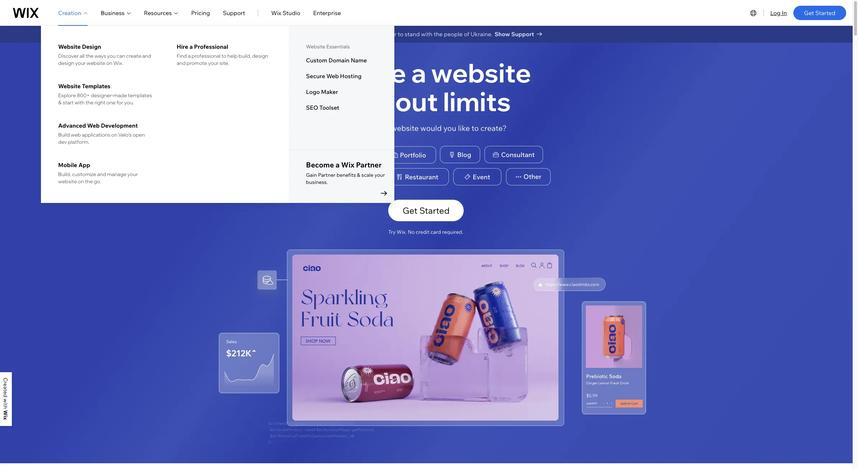 Task type: locate. For each thing, give the bounding box(es) containing it.
0 vertical spatial partner
[[356, 161, 382, 170]]

service business
[[322, 173, 374, 181]]

1 horizontal spatial you
[[443, 123, 456, 133]]

and inside website design discover all the ways you can create and design your website on wix.
[[142, 53, 151, 59]]

web up applications on the left top of page
[[87, 122, 100, 129]]

0 vertical spatial you
[[107, 53, 116, 59]]

1 vertical spatial business
[[347, 173, 374, 181]]

created with wix image
[[4, 379, 8, 421]]

0 vertical spatial and
[[142, 53, 151, 59]]

mobile app build, customize and manage your website on the go.
[[58, 162, 138, 185]]

benefits
[[337, 172, 356, 179]]

of right kind on the top left of page
[[382, 123, 390, 133]]

1 vertical spatial started
[[419, 206, 450, 216]]

1 vertical spatial you
[[443, 123, 456, 133]]

wix
[[271, 9, 281, 16], [341, 161, 354, 170]]

would
[[420, 123, 442, 133]]

website up custom
[[306, 43, 325, 50]]

1 horizontal spatial and
[[142, 53, 151, 59]]

credit
[[416, 229, 429, 236]]

design down discover in the left of the page
[[58, 60, 74, 66]]

& left scale
[[357, 172, 360, 179]]

0 horizontal spatial web
[[87, 122, 100, 129]]

portfolio
[[400, 151, 426, 159]]

with
[[421, 31, 432, 38], [75, 99, 85, 106]]

your down all
[[75, 60, 86, 66]]

support right pricing link
[[223, 9, 245, 16]]

professional
[[194, 43, 228, 50]]

website inside create a website without limits
[[431, 57, 531, 89]]

0 vertical spatial business
[[101, 9, 125, 16]]

wix.
[[113, 60, 123, 66], [397, 229, 407, 236]]

seo toolset link
[[306, 104, 377, 111]]

the left go. at the left top
[[85, 179, 93, 185]]

0 vertical spatial with
[[421, 31, 432, 38]]

1 horizontal spatial design
[[252, 53, 268, 59]]

0 vertical spatial to
[[398, 31, 403, 38]]

get started up try wix. no credit card required.
[[403, 206, 450, 216]]

0 vertical spatial started
[[815, 9, 835, 16]]

1 vertical spatial partner
[[318, 172, 335, 179]]

templates
[[128, 92, 152, 99]]

2 vertical spatial on
[[78, 179, 84, 185]]

go.
[[94, 179, 101, 185]]

restaurant button
[[386, 169, 449, 186]]

website inside website design discover all the ways you can create and design your website on wix.
[[87, 60, 105, 66]]

business.
[[306, 179, 328, 186]]

2 horizontal spatial to
[[472, 123, 479, 133]]

1 horizontal spatial &
[[357, 172, 360, 179]]

0 vertical spatial wix.
[[113, 60, 123, 66]]

1 vertical spatial &
[[357, 172, 360, 179]]

wix inside wix studio link
[[271, 9, 281, 16]]

your inside mobile app build, customize and manage your website on the go.
[[127, 171, 138, 178]]

1 horizontal spatial get
[[804, 9, 814, 16]]

of
[[464, 31, 469, 38], [382, 123, 390, 133]]

get up no
[[403, 206, 417, 216]]

1 horizontal spatial get started
[[804, 9, 835, 16]]

business
[[101, 9, 125, 16], [347, 173, 374, 181]]

become
[[306, 161, 334, 170]]

designer-
[[91, 92, 113, 99]]

you left the like
[[443, 123, 456, 133]]

web up "maker"
[[326, 73, 339, 80]]

1 horizontal spatial web
[[326, 73, 339, 80]]

1 vertical spatial get started
[[403, 206, 450, 216]]

0 vertical spatial design
[[252, 53, 268, 59]]

a for create a website without limits
[[411, 57, 426, 89]]

&
[[58, 99, 62, 106], [357, 172, 360, 179]]

essentials
[[326, 43, 350, 50]]

website design discover all the ways you can create and design your website on wix.
[[58, 43, 151, 66]]

1 horizontal spatial support
[[511, 31, 534, 38]]

1 vertical spatial web
[[87, 122, 100, 129]]

1 vertical spatial wix
[[341, 161, 354, 170]]

become a  wix partner gain partner benefits & scale your business. →
[[306, 161, 388, 198]]

you
[[107, 53, 116, 59], [443, 123, 456, 133]]

hire a professional find a professional to help build, design and promote your site.
[[177, 43, 268, 66]]

& inside become a  wix partner gain partner benefits & scale your business. →
[[357, 172, 360, 179]]

of right people
[[464, 31, 469, 38]]

& inside website templates explore 800+ designer-made templates & start with the right one for you.
[[58, 99, 62, 106]]

1 vertical spatial to
[[221, 53, 226, 59]]

your down professional
[[208, 60, 219, 66]]

on down website design link at left top
[[106, 60, 112, 66]]

on down development
[[111, 132, 117, 138]]

professional
[[192, 53, 220, 59]]

0 horizontal spatial and
[[97, 171, 106, 178]]

web
[[326, 73, 339, 80], [87, 122, 100, 129]]

& for right
[[58, 99, 62, 106]]

the inside website templates explore 800+ designer-made templates & start with the right one for you.
[[86, 99, 93, 106]]

started
[[815, 9, 835, 16], [419, 206, 450, 216]]

0 horizontal spatial to
[[221, 53, 226, 59]]

and down find on the top left of page
[[177, 60, 186, 66]]

resources
[[144, 9, 172, 16]]

wix. left no
[[397, 229, 407, 236]]

1 vertical spatial support
[[511, 31, 534, 38]]

1 vertical spatial with
[[75, 99, 85, 106]]

0 horizontal spatial business
[[101, 9, 125, 16]]

log
[[770, 9, 781, 16]]

store
[[352, 151, 368, 159]]

creation button
[[58, 8, 88, 17]]

platform.
[[68, 139, 89, 145]]

1 horizontal spatial started
[[815, 9, 835, 16]]

to inside hire a professional find a professional to help build, design and promote your site.
[[221, 53, 226, 59]]

one
[[106, 99, 115, 106]]

1 vertical spatial of
[[382, 123, 390, 133]]

0 vertical spatial support
[[223, 9, 245, 16]]

1 horizontal spatial wix
[[341, 161, 354, 170]]

support right show
[[511, 31, 534, 38]]

get
[[804, 9, 814, 16], [403, 206, 417, 216]]

1 vertical spatial wix.
[[397, 229, 407, 236]]

0 vertical spatial on
[[106, 60, 112, 66]]

a
[[190, 43, 193, 50], [188, 53, 191, 59], [411, 57, 426, 89], [336, 161, 340, 170]]

0 horizontal spatial &
[[58, 99, 62, 106]]

website inside website design discover all the ways you can create and design your website on wix.
[[58, 43, 81, 50]]

card
[[431, 229, 441, 236]]

your right scale
[[375, 172, 385, 179]]

no
[[408, 229, 415, 236]]

on inside advanced web development build web applications on velo's open dev platform.
[[111, 132, 117, 138]]

applications
[[82, 132, 110, 138]]

seo
[[306, 104, 318, 111]]

website templates link
[[58, 83, 153, 90]]

2 horizontal spatial and
[[177, 60, 186, 66]]

web inside advanced web development build web applications on velo's open dev platform.
[[87, 122, 100, 129]]

service business button
[[304, 169, 382, 186]]

0 horizontal spatial with
[[75, 99, 85, 106]]

custom
[[306, 57, 327, 64]]

your inside hire a professional find a professional to help build, design and promote your site.
[[208, 60, 219, 66]]

name
[[351, 57, 367, 64]]

customize
[[72, 171, 96, 178]]

manage
[[107, 171, 126, 178]]

0 horizontal spatial started
[[419, 206, 450, 216]]

0 horizontal spatial of
[[382, 123, 390, 133]]

0 vertical spatial &
[[58, 99, 62, 106]]

1 horizontal spatial of
[[464, 31, 469, 38]]

design inside website design discover all the ways you can create and design your website on wix.
[[58, 60, 74, 66]]

0 horizontal spatial wix.
[[113, 60, 123, 66]]

to up site.
[[221, 53, 226, 59]]

website
[[58, 43, 81, 50], [306, 43, 325, 50], [58, 83, 81, 90]]

0 horizontal spatial you
[[107, 53, 116, 59]]

with down 800+
[[75, 99, 85, 106]]

0 horizontal spatial wix
[[271, 9, 281, 16]]

0 vertical spatial wix
[[271, 9, 281, 16]]

1 horizontal spatial partner
[[356, 161, 382, 170]]

get started right in
[[804, 9, 835, 16]]

ukraine.
[[471, 31, 493, 38]]

wix down online store at the left top of the page
[[341, 161, 354, 170]]

design right build,
[[252, 53, 268, 59]]

website
[[431, 57, 531, 89], [87, 60, 105, 66], [391, 123, 419, 133], [58, 179, 77, 185]]

website inside website templates explore 800+ designer-made templates & start with the right one for you.
[[58, 83, 81, 90]]

language selector, english selected image
[[749, 8, 758, 17]]

logo
[[306, 88, 320, 96]]

right
[[94, 99, 105, 106]]

all
[[80, 53, 85, 59]]

your right manage
[[127, 171, 138, 178]]

on
[[106, 60, 112, 66], [111, 132, 117, 138], [78, 179, 84, 185]]

1 vertical spatial design
[[58, 60, 74, 66]]

website up discover in the left of the page
[[58, 43, 81, 50]]

online
[[330, 151, 350, 159]]

partner up 'business.'
[[318, 172, 335, 179]]

1 vertical spatial on
[[111, 132, 117, 138]]

get inside button
[[403, 206, 417, 216]]

get started inside button
[[403, 206, 450, 216]]

website for templates
[[58, 83, 81, 90]]

partner up scale
[[356, 161, 382, 170]]

wix studio
[[271, 9, 300, 16]]

to
[[398, 31, 403, 38], [221, 53, 226, 59], [472, 123, 479, 133]]

like
[[458, 123, 470, 133]]

0 vertical spatial web
[[326, 73, 339, 80]]

a inside become a  wix partner gain partner benefits & scale your business. →
[[336, 161, 340, 170]]

stand
[[405, 31, 420, 38]]

1 vertical spatial get
[[403, 206, 417, 216]]

open
[[133, 132, 145, 138]]

your inside website design discover all the ways you can create and design your website on wix.
[[75, 60, 86, 66]]

hosting
[[340, 73, 362, 80]]

get started
[[804, 9, 835, 16], [403, 206, 450, 216]]

get right in
[[804, 9, 814, 16]]

and right create
[[142, 53, 151, 59]]

and up go. at the left top
[[97, 171, 106, 178]]

to right the like
[[472, 123, 479, 133]]

explore
[[58, 92, 76, 99]]

other
[[524, 173, 541, 181]]

with right "stand" at left top
[[421, 31, 432, 38]]

0 horizontal spatial get
[[403, 206, 417, 216]]

kind
[[366, 123, 381, 133]]

to left "stand" at left top
[[398, 31, 403, 38]]

creation group
[[41, 26, 394, 203]]

you.
[[124, 99, 134, 106]]

1 horizontal spatial business
[[347, 173, 374, 181]]

website up 'explore'
[[58, 83, 81, 90]]

wix. down can
[[113, 60, 123, 66]]

wix left studio
[[271, 9, 281, 16]]

custom domain name
[[306, 57, 367, 64]]

you left can
[[107, 53, 116, 59]]

show
[[495, 31, 510, 38]]

0 horizontal spatial get started
[[403, 206, 450, 216]]

& left start
[[58, 99, 62, 106]]

the left people
[[434, 31, 443, 38]]

toolset
[[319, 104, 339, 111]]

on down customize
[[78, 179, 84, 185]]

studio
[[283, 9, 300, 16]]

0 horizontal spatial design
[[58, 60, 74, 66]]

secure
[[306, 73, 325, 80]]

1 vertical spatial and
[[177, 60, 186, 66]]

the right all
[[86, 53, 93, 59]]

and
[[142, 53, 151, 59], [177, 60, 186, 66], [97, 171, 106, 178]]

a inside create a website without limits
[[411, 57, 426, 89]]

the down 800+
[[86, 99, 93, 106]]

2 vertical spatial and
[[97, 171, 106, 178]]



Task type: describe. For each thing, give the bounding box(es) containing it.
web for secure
[[326, 73, 339, 80]]

business inside button
[[347, 173, 374, 181]]

and inside hire a professional find a professional to help build, design and promote your site.
[[177, 60, 186, 66]]

required.
[[442, 229, 463, 236]]

your inside become a  wix partner gain partner benefits & scale your business. →
[[375, 172, 385, 179]]

let's
[[316, 31, 328, 38]]

log in link
[[770, 8, 787, 17]]

an ecommerce site for a soda company with a sales graph and mobile checkout image
[[292, 255, 559, 421]]

with inside website templates explore 800+ designer-made templates & start with the right one for you.
[[75, 99, 85, 106]]

impact
[[353, 31, 372, 38]]

resources button
[[144, 8, 178, 17]]

0 vertical spatial get
[[804, 9, 814, 16]]

website templates explore 800+ designer-made templates & start with the right one for you.
[[58, 83, 152, 106]]

templates
[[82, 83, 110, 90]]

can
[[117, 53, 125, 59]]

website for design
[[58, 43, 81, 50]]

other button
[[506, 169, 551, 186]]

wix inside become a  wix partner gain partner benefits & scale your business. →
[[341, 161, 354, 170]]

make
[[330, 31, 344, 38]]

dev
[[58, 139, 67, 145]]

secure web hosting
[[306, 73, 362, 80]]

glass ns.png image
[[533, 278, 605, 291]]

log in
[[770, 9, 787, 16]]

get started link
[[793, 6, 846, 20]]

website essentials
[[306, 43, 350, 50]]

the inside mobile app build, customize and manage your website on the go.
[[85, 179, 93, 185]]

800+
[[77, 92, 90, 99]]

service
[[322, 173, 345, 181]]

you inside website design discover all the ways you can create and design your website on wix.
[[107, 53, 116, 59]]

show support link
[[495, 29, 549, 39]]

consultant
[[501, 151, 535, 159]]

pricing
[[191, 9, 210, 16]]

mobile app link
[[58, 162, 153, 169]]

on inside mobile app build, customize and manage your website on the go.
[[78, 179, 84, 185]]

people
[[444, 31, 463, 38]]

website design link
[[58, 43, 153, 50]]

event button
[[453, 169, 501, 186]]

made
[[113, 92, 127, 99]]

find
[[177, 53, 187, 59]]

design
[[82, 43, 101, 50]]

without
[[341, 85, 438, 118]]

site.
[[220, 60, 229, 66]]

mobile
[[58, 162, 77, 169]]

started inside button
[[419, 206, 450, 216]]

start
[[63, 99, 74, 106]]

0 horizontal spatial partner
[[318, 172, 335, 179]]

hire
[[177, 43, 188, 50]]

web for advanced
[[87, 122, 100, 129]]

enterprise link
[[313, 8, 341, 17]]

build,
[[239, 53, 251, 59]]

development
[[101, 122, 138, 129]]

web
[[71, 132, 81, 138]]

discover
[[58, 53, 79, 59]]

& for →
[[357, 172, 360, 179]]

gain
[[306, 172, 317, 179]]

design inside hire a professional find a professional to help build, design and promote your site.
[[252, 53, 268, 59]]

wix. inside website design discover all the ways you can create and design your website on wix.
[[113, 60, 123, 66]]

event
[[473, 173, 490, 181]]

website for essentials
[[306, 43, 325, 50]]

an
[[346, 31, 352, 38]]

portfolio button
[[382, 147, 436, 164]]

and inside mobile app build, customize and manage your website on the go.
[[97, 171, 106, 178]]

→
[[380, 187, 388, 198]]

0 horizontal spatial support
[[223, 9, 245, 16]]

on inside website design discover all the ways you can create and design your website on wix.
[[106, 60, 112, 66]]

ways
[[94, 53, 106, 59]]

a for become a  wix partner gain partner benefits & scale your business. →
[[336, 161, 340, 170]]

create?
[[481, 123, 507, 133]]

secure web hosting link
[[306, 73, 377, 80]]

create a website without limits
[[321, 57, 531, 118]]

advanced web development build web applications on velo's open dev platform.
[[58, 122, 145, 145]]

online store button
[[311, 146, 378, 164]]

logo maker
[[306, 88, 338, 96]]

1 horizontal spatial with
[[421, 31, 432, 38]]

0 vertical spatial of
[[464, 31, 469, 38]]

1 horizontal spatial to
[[398, 31, 403, 38]]

velo's
[[118, 132, 132, 138]]

advanced
[[58, 122, 86, 129]]

the inside website design discover all the ways you can create and design your website on wix.
[[86, 53, 93, 59]]

2 vertical spatial to
[[472, 123, 479, 133]]

0 vertical spatial get started
[[804, 9, 835, 16]]

wix studio link
[[271, 8, 300, 17]]

what kind of website would you like to create?
[[345, 123, 507, 133]]

what
[[345, 123, 364, 133]]

domain
[[329, 57, 350, 64]]

a for hire a professional find a professional to help build, design and promote your site.
[[190, 43, 193, 50]]

business inside dropdown button
[[101, 9, 125, 16]]

try wix. no credit card required.
[[388, 229, 463, 236]]

website inside mobile app build, customize and manage your website on the go.
[[58, 179, 77, 185]]

create
[[126, 53, 141, 59]]

creation
[[58, 9, 81, 16]]

build,
[[58, 171, 71, 178]]

consultant button
[[485, 146, 543, 164]]

1 horizontal spatial wix.
[[397, 229, 407, 236]]

together
[[373, 31, 397, 38]]

in
[[782, 9, 787, 16]]

show support
[[495, 31, 534, 38]]

build
[[58, 132, 70, 138]]

restaurant
[[405, 173, 438, 181]]

scale
[[361, 172, 373, 179]]

seo toolset
[[306, 104, 339, 111]]

advanced web development link
[[58, 122, 153, 129]]

blog button
[[440, 146, 480, 164]]

pricing link
[[191, 8, 210, 17]]

logo maker link
[[306, 88, 377, 96]]



Task type: vqa. For each thing, say whether or not it's contained in the screenshot.


